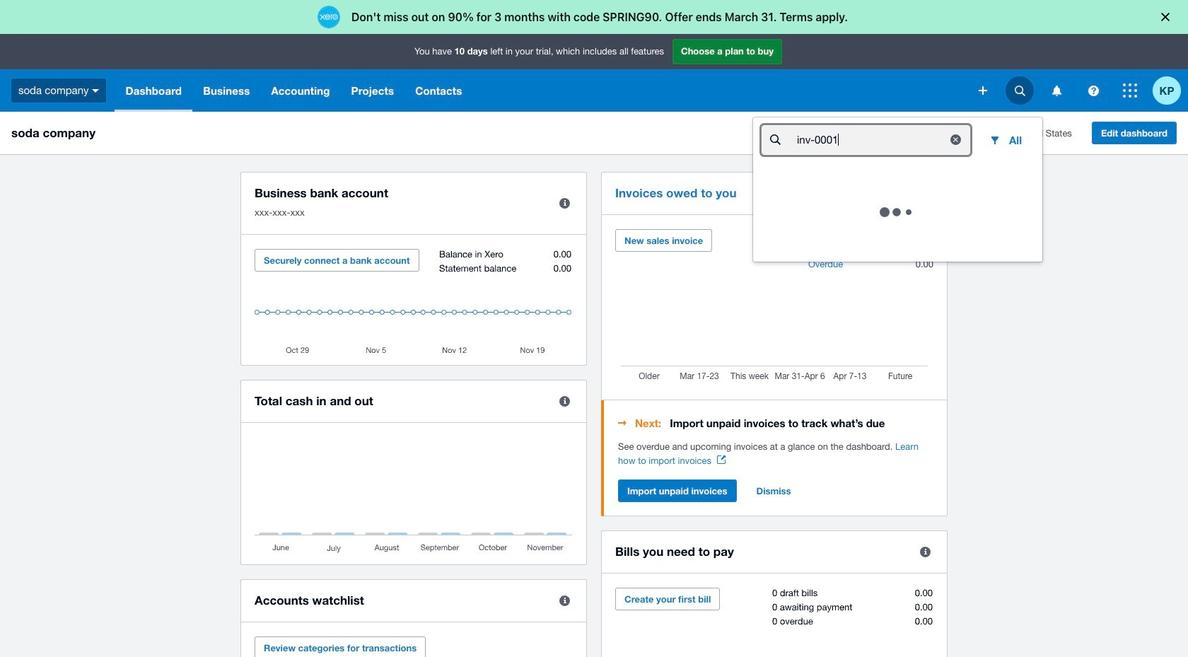 Task type: vqa. For each thing, say whether or not it's contained in the screenshot.
Accounts WatchList options "icon"
no



Task type: describe. For each thing, give the bounding box(es) containing it.
loading progress bar
[[754, 163, 1042, 262]]

select filter image
[[984, 129, 1007, 151]]

0 horizontal spatial svg image
[[1015, 85, 1025, 96]]

Search contacts and transactions search field
[[796, 127, 937, 153]]

1 horizontal spatial svg image
[[1052, 85, 1061, 96]]

empty state bank feed widget with a tooltip explaining the feature. includes a 'securely connect a bank account' button and a data-less flat line graph marking four weekly dates, indicating future account balance tracking. image
[[255, 249, 573, 354]]



Task type: locate. For each thing, give the bounding box(es) containing it.
svg image
[[1123, 83, 1137, 98], [1015, 85, 1025, 96], [1052, 85, 1061, 96]]

2 horizontal spatial svg image
[[1123, 83, 1137, 98]]

banner
[[0, 34, 1188, 262]]

empty state widget for the total cash in and out feature, displaying a column graph summarising bank transaction data as total money in versus total money out across all connected bank accounts, enabling a visual comparison of the two amounts. image
[[255, 437, 573, 554]]

2 horizontal spatial svg image
[[1088, 85, 1099, 96]]

0 horizontal spatial svg image
[[92, 89, 99, 92]]

dialog
[[0, 0, 1188, 34]]

opens in a new tab image
[[717, 456, 726, 464]]

heading
[[618, 415, 934, 431]]

1 horizontal spatial svg image
[[979, 86, 987, 95]]

panel body document
[[618, 440, 934, 468], [618, 440, 934, 468]]

empty state of the bills widget with a 'create your first bill' button and an unpopulated column graph. image
[[615, 588, 934, 657]]

None search field
[[762, 125, 970, 155]]

group
[[753, 117, 1043, 262]]

svg image
[[1088, 85, 1099, 96], [979, 86, 987, 95], [92, 89, 99, 92]]



